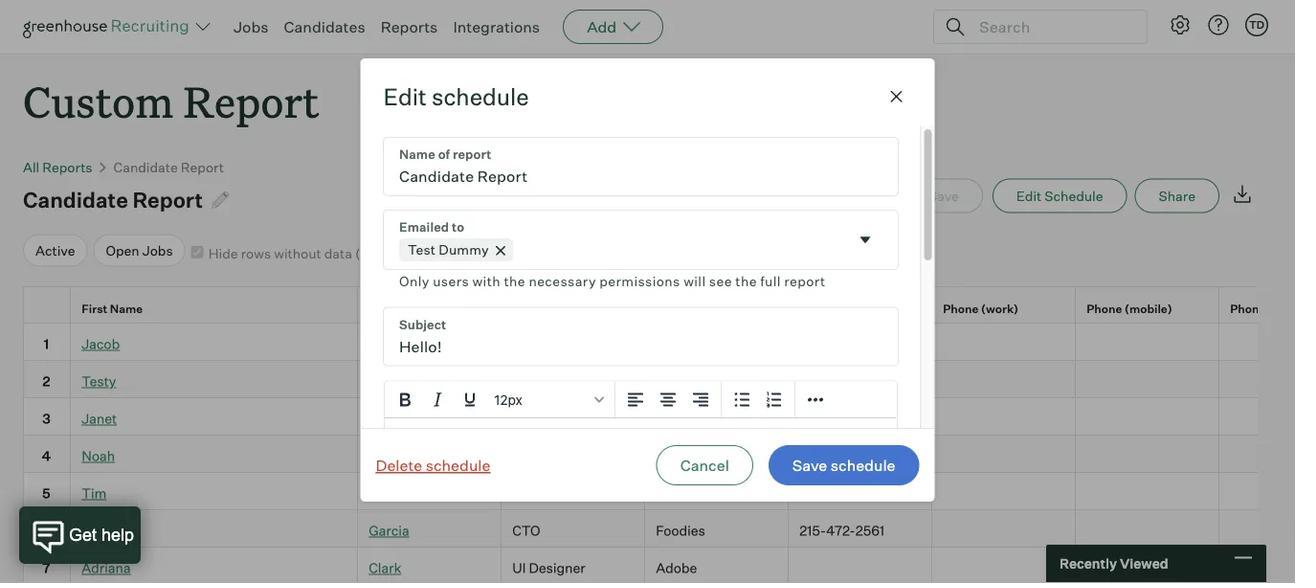 Task type: describe. For each thing, give the bounding box(es) containing it.
1 vertical spatial jobs
[[142, 242, 173, 259]]

2 the from the left
[[735, 273, 757, 290]]

tim link
[[82, 485, 107, 502]]

foodies
[[656, 522, 706, 539]]

designer for ui designer
[[529, 560, 586, 576]]

Search text field
[[975, 13, 1130, 41]]

phone for phone (work)
[[944, 301, 979, 315]]

3
[[42, 410, 51, 427]]

adriana
[[82, 560, 131, 576]]

schedule for save schedule
[[831, 456, 896, 475]]

greenhouse recruiting image
[[23, 15, 195, 38]]

2 toolbar from the left
[[722, 381, 795, 419]]

555- down save schedule
[[830, 485, 861, 502]]

edit schedule
[[1017, 187, 1104, 204]]

1 vertical spatial candidate
[[23, 186, 128, 213]]

phone for phone (home)
[[800, 301, 835, 315]]

share
[[1159, 187, 1196, 204]]

1 horizontal spatial jobs
[[234, 17, 269, 36]]

save and schedule this report to revisit it! element
[[905, 179, 993, 213]]

clark
[[369, 560, 402, 576]]

phone for phone (skyp
[[1231, 301, 1266, 315]]

custom
[[23, 73, 174, 129]]

integrations
[[453, 17, 540, 36]]

phone (skyp
[[1231, 301, 1296, 315]]

12px button
[[486, 383, 611, 416]]

will
[[683, 273, 706, 290]]

phone (home)
[[800, 301, 879, 315]]

adobe
[[656, 560, 698, 576]]

noah
[[82, 448, 115, 464]]

7 cell
[[23, 547, 71, 583]]

title
[[513, 301, 538, 315]]

row containing 7
[[23, 547, 1296, 583]]

555- down save
[[800, 485, 830, 502]]

modern
[[656, 410, 705, 427]]

delete schedule button
[[372, 444, 495, 487]]

full
[[760, 273, 781, 290]]

custom report
[[23, 73, 319, 129]]

9148
[[1155, 560, 1186, 576]]

save schedule button
[[769, 445, 920, 486]]

0 vertical spatial candidate
[[114, 159, 178, 175]]

(skyp
[[1269, 301, 1296, 315]]

555- right save
[[830, 448, 861, 464]]

1
[[44, 336, 49, 352]]

tim
[[82, 485, 107, 502]]

test
[[408, 241, 435, 258]]

recently viewed
[[1060, 555, 1169, 572]]

phone (work)
[[944, 301, 1019, 315]]

273-
[[1125, 560, 1155, 576]]

wong
[[369, 410, 405, 427]]

manager
[[617, 448, 673, 464]]

ui
[[513, 560, 526, 576]]

name for first name
[[110, 301, 143, 315]]

test dummy
[[408, 241, 489, 258]]

215-472-2561
[[800, 522, 885, 539]]

users
[[433, 273, 469, 290]]

integrations link
[[453, 17, 540, 36]]

(mobile)
[[1125, 301, 1173, 315]]

recently
[[1060, 555, 1118, 572]]

1 the from the left
[[504, 273, 525, 290]]

215-
[[800, 522, 827, 539]]

clark link
[[369, 560, 402, 576]]

555-555-5555 for rsa engineering
[[800, 485, 893, 502]]

jacob link
[[82, 336, 120, 352]]

permissions
[[599, 273, 680, 290]]

with
[[472, 273, 500, 290]]

necessary
[[529, 273, 596, 290]]

report
[[784, 273, 826, 290]]

name for last name
[[396, 301, 429, 315]]

google
[[656, 448, 701, 464]]

row containing 2
[[23, 361, 1296, 398]]

5555 for google
[[861, 448, 893, 464]]

dummy
[[438, 241, 489, 258]]

table containing 1
[[23, 286, 1296, 583]]

(831)-
[[1087, 560, 1125, 576]]

td button
[[1242, 10, 1273, 40]]

1 cell
[[23, 323, 71, 361]]

garcia
[[369, 522, 410, 539]]

rsa
[[656, 485, 684, 502]]

company
[[656, 301, 710, 315]]

wong link
[[369, 410, 405, 427]]

jacob
[[82, 336, 120, 352]]

harlow link
[[369, 448, 413, 464]]

0 vertical spatial candidate report
[[114, 159, 224, 175]]

2561
[[856, 522, 885, 539]]

active
[[35, 242, 75, 259]]

open
[[106, 242, 140, 259]]

0 horizontal spatial reports
[[42, 159, 92, 175]]

12px
[[494, 392, 522, 408]]

5
[[42, 485, 51, 502]]

engineering
[[687, 485, 763, 502]]

delete schedule
[[376, 456, 491, 475]]

(home)
[[838, 301, 879, 315]]

michael link
[[82, 522, 131, 539]]

5 cell
[[23, 473, 71, 510]]

senior
[[513, 410, 553, 427]]

edit schedule button
[[993, 179, 1128, 213]]

rsa engineering
[[656, 485, 763, 502]]



Task type: locate. For each thing, give the bounding box(es) containing it.
555- up 215-
[[800, 448, 830, 464]]

report down candidate report link
[[133, 186, 203, 213]]

1 vertical spatial designer
[[529, 560, 586, 576]]

report down 'custom report'
[[181, 159, 224, 175]]

edit for edit schedule
[[1017, 187, 1042, 204]]

555-555-5555
[[800, 448, 893, 464], [800, 485, 893, 502]]

3 row from the top
[[23, 361, 1296, 398]]

8 row from the top
[[23, 547, 1296, 583]]

7
[[42, 560, 50, 576]]

designer for senior designer
[[556, 410, 613, 427]]

candidate report
[[114, 159, 224, 175], [23, 186, 203, 213]]

0 vertical spatial report
[[183, 73, 319, 129]]

12px toolbar
[[385, 381, 615, 419]]

schedule for edit schedule
[[432, 82, 529, 111]]

0 vertical spatial reports
[[381, 17, 438, 36]]

add
[[587, 17, 617, 36]]

0 vertical spatial designer
[[556, 410, 613, 427]]

rogers link
[[369, 336, 414, 352]]

12px group
[[385, 381, 897, 419]]

6 row from the top
[[23, 473, 1296, 510]]

michael
[[82, 522, 131, 539]]

2 name from the left
[[396, 301, 429, 315]]

toolbar up google
[[615, 381, 722, 419]]

2 cell
[[23, 361, 71, 398]]

program
[[560, 448, 614, 464]]

reports link
[[381, 17, 438, 36]]

first
[[82, 301, 108, 315]]

555-555-5555 up 215-472-2561
[[800, 448, 893, 464]]

phone down report
[[800, 301, 835, 315]]

save schedule
[[793, 456, 896, 475]]

7 row from the top
[[23, 510, 1296, 547]]

1 horizontal spatial edit
[[1017, 187, 1042, 204]]

all reports
[[23, 159, 92, 175]]

report down "jobs" link
[[183, 73, 319, 129]]

phone
[[800, 301, 835, 315], [944, 301, 979, 315], [1087, 301, 1123, 315], [1231, 301, 1266, 315]]

edit left schedule
[[1017, 187, 1042, 204]]

row
[[23, 286, 1296, 329], [23, 323, 1296, 361], [23, 361, 1296, 398], [23, 398, 1296, 435], [23, 435, 1296, 473], [23, 473, 1296, 510], [23, 510, 1296, 547], [23, 547, 1296, 583]]

row containing 3
[[23, 398, 1296, 435]]

share button
[[1135, 179, 1220, 213]]

design program manager
[[513, 448, 673, 464]]

testy
[[82, 373, 116, 390]]

1 horizontal spatial reports
[[381, 17, 438, 36]]

4 row from the top
[[23, 398, 1296, 435]]

viewed
[[1120, 555, 1169, 572]]

1 toolbar from the left
[[615, 381, 722, 419]]

edit for edit schedule
[[384, 82, 427, 111]]

harlow
[[369, 448, 413, 464]]

tester link
[[369, 373, 409, 390]]

phone left (mobile)
[[1087, 301, 1123, 315]]

candidate down all reports link
[[23, 186, 128, 213]]

phone (mobile)
[[1087, 301, 1173, 315]]

phone left (work)
[[944, 301, 979, 315]]

report
[[183, 73, 319, 129], [181, 159, 224, 175], [133, 186, 203, 213]]

only
[[399, 273, 429, 290]]

4 cell
[[23, 435, 71, 473]]

add button
[[563, 10, 664, 44]]

the right with
[[504, 273, 525, 290]]

candidate down 'custom report'
[[114, 159, 178, 175]]

5 row from the top
[[23, 435, 1296, 473]]

0 vertical spatial edit
[[384, 82, 427, 111]]

toggle flyout image
[[856, 230, 875, 249]]

2 5555 from the top
[[861, 485, 893, 502]]

garcia link
[[369, 522, 410, 539]]

row containing 6
[[23, 510, 1296, 547]]

all
[[23, 159, 40, 175]]

row containing 5
[[23, 473, 1296, 510]]

td
[[1250, 18, 1265, 31]]

name right first
[[110, 301, 143, 315]]

reports up edit schedule
[[381, 17, 438, 36]]

edit schedule
[[384, 82, 529, 111]]

1 vertical spatial edit
[[1017, 187, 1042, 204]]

1 vertical spatial report
[[181, 159, 224, 175]]

1 vertical spatial candidate report
[[23, 186, 203, 213]]

phone for phone (mobile)
[[1087, 301, 1123, 315]]

the
[[504, 273, 525, 290], [735, 273, 757, 290]]

472-
[[827, 522, 856, 539]]

1 555-555-5555 from the top
[[800, 448, 893, 464]]

schedule
[[1045, 187, 1104, 204]]

1 vertical spatial reports
[[42, 159, 92, 175]]

5555 for rsa engineering
[[861, 485, 893, 502]]

4 phone from the left
[[1231, 301, 1266, 315]]

cto
[[513, 522, 541, 539]]

edit down reports "link"
[[384, 82, 427, 111]]

name
[[110, 301, 143, 315], [396, 301, 429, 315]]

ui designer
[[513, 560, 586, 576]]

table
[[23, 286, 1296, 583]]

toolbar
[[615, 381, 722, 419], [722, 381, 795, 419]]

(831)-273-9148
[[1087, 560, 1186, 576]]

jobs link
[[234, 17, 269, 36]]

6
[[42, 522, 51, 539]]

schedule right delete
[[426, 456, 491, 475]]

schedule down integrations
[[432, 82, 529, 111]]

designer right ui
[[529, 560, 586, 576]]

3 cell
[[23, 398, 71, 435]]

row containing first name
[[23, 286, 1296, 329]]

candidate report down 'custom report'
[[114, 159, 224, 175]]

delete
[[376, 456, 423, 475]]

None field
[[384, 211, 898, 292]]

5555 up 2561
[[861, 485, 893, 502]]

phone left (skyp
[[1231, 301, 1266, 315]]

555-555-5555 down save schedule
[[800, 485, 893, 502]]

jobs left candidates link
[[234, 17, 269, 36]]

none field containing test dummy
[[384, 211, 898, 292]]

555-555-5555 for google
[[800, 448, 893, 464]]

1 row from the top
[[23, 286, 1296, 329]]

designer
[[556, 410, 613, 427], [529, 560, 586, 576]]

2 vertical spatial report
[[133, 186, 203, 213]]

2 phone from the left
[[944, 301, 979, 315]]

0 horizontal spatial the
[[504, 273, 525, 290]]

janet link
[[82, 410, 117, 427]]

4
[[42, 448, 51, 464]]

5555 right save
[[861, 448, 893, 464]]

1 horizontal spatial the
[[735, 273, 757, 290]]

jobs right "open"
[[142, 242, 173, 259]]

edit
[[384, 82, 427, 111], [1017, 187, 1042, 204]]

555-
[[800, 448, 830, 464], [830, 448, 861, 464], [800, 485, 830, 502], [830, 485, 861, 502]]

None checkbox
[[191, 246, 204, 259]]

noah link
[[82, 448, 115, 464]]

3 phone from the left
[[1087, 301, 1123, 315]]

0 vertical spatial 5555
[[861, 448, 893, 464]]

(work)
[[981, 301, 1019, 315]]

schedule right save
[[831, 456, 896, 475]]

janet
[[82, 410, 117, 427]]

1 name from the left
[[110, 301, 143, 315]]

cancel button
[[657, 445, 754, 486]]

2 555-555-5555 from the top
[[800, 485, 893, 502]]

0 horizontal spatial edit
[[384, 82, 427, 111]]

reports right all
[[42, 159, 92, 175]]

0 horizontal spatial jobs
[[142, 242, 173, 259]]

senior designer
[[513, 410, 613, 427]]

edit inside button
[[1017, 187, 1042, 204]]

1 horizontal spatial name
[[396, 301, 429, 315]]

row containing 1
[[23, 323, 1296, 361]]

schedule
[[432, 82, 529, 111], [426, 456, 491, 475], [831, 456, 896, 475]]

only users with the necessary permissions will see the full report
[[399, 273, 826, 290]]

tester
[[369, 373, 409, 390]]

1 5555 from the top
[[861, 448, 893, 464]]

first name
[[82, 301, 143, 315]]

download image
[[1232, 183, 1255, 206]]

name down only
[[396, 301, 429, 315]]

None text field
[[384, 138, 898, 195], [384, 308, 898, 365], [384, 138, 898, 195], [384, 308, 898, 365]]

save
[[793, 456, 828, 475]]

cell
[[502, 323, 645, 361], [645, 323, 789, 361], [789, 323, 933, 361], [933, 323, 1076, 361], [1076, 323, 1220, 361], [1220, 323, 1296, 361], [502, 361, 645, 398], [645, 361, 789, 398], [789, 361, 933, 398], [933, 361, 1076, 398], [1076, 361, 1220, 398], [1220, 361, 1296, 398], [789, 398, 933, 435], [933, 398, 1076, 435], [1076, 398, 1220, 435], [1220, 398, 1296, 435], [933, 435, 1076, 473], [1076, 435, 1220, 473], [1220, 435, 1296, 473], [358, 473, 502, 510], [502, 473, 645, 510], [933, 473, 1076, 510], [1076, 473, 1220, 510], [1220, 473, 1296, 510], [933, 510, 1076, 547], [1076, 510, 1220, 547], [1220, 510, 1296, 547], [789, 547, 933, 583], [933, 547, 1076, 583], [1220, 547, 1296, 583]]

close modal icon image
[[885, 85, 908, 108]]

jobs
[[234, 17, 269, 36], [142, 242, 173, 259]]

schedule for delete schedule
[[426, 456, 491, 475]]

candidate
[[114, 159, 178, 175], [23, 186, 128, 213]]

1 vertical spatial 5555
[[861, 485, 893, 502]]

last
[[369, 301, 393, 315]]

row containing 4
[[23, 435, 1296, 473]]

1 phone from the left
[[800, 301, 835, 315]]

toolbar right modern
[[722, 381, 795, 419]]

0 vertical spatial 555-555-5555
[[800, 448, 893, 464]]

testy link
[[82, 373, 116, 390]]

0 horizontal spatial name
[[110, 301, 143, 315]]

rogers
[[369, 336, 414, 352]]

0 vertical spatial jobs
[[234, 17, 269, 36]]

candidate report link
[[114, 159, 224, 175]]

designer up program
[[556, 410, 613, 427]]

all reports link
[[23, 159, 92, 175]]

2 row from the top
[[23, 323, 1296, 361]]

6 cell
[[23, 510, 71, 547]]

2
[[42, 373, 50, 390]]

configure image
[[1169, 13, 1192, 36]]

candidate report up "open"
[[23, 186, 203, 213]]

candidates link
[[284, 17, 366, 36]]

the left full
[[735, 273, 757, 290]]

1 vertical spatial 555-555-5555
[[800, 485, 893, 502]]

td button
[[1246, 13, 1269, 36]]

design
[[513, 448, 557, 464]]

see
[[709, 273, 732, 290]]



Task type: vqa. For each thing, say whether or not it's contained in the screenshot.
the bottommost 555-555-5555
yes



